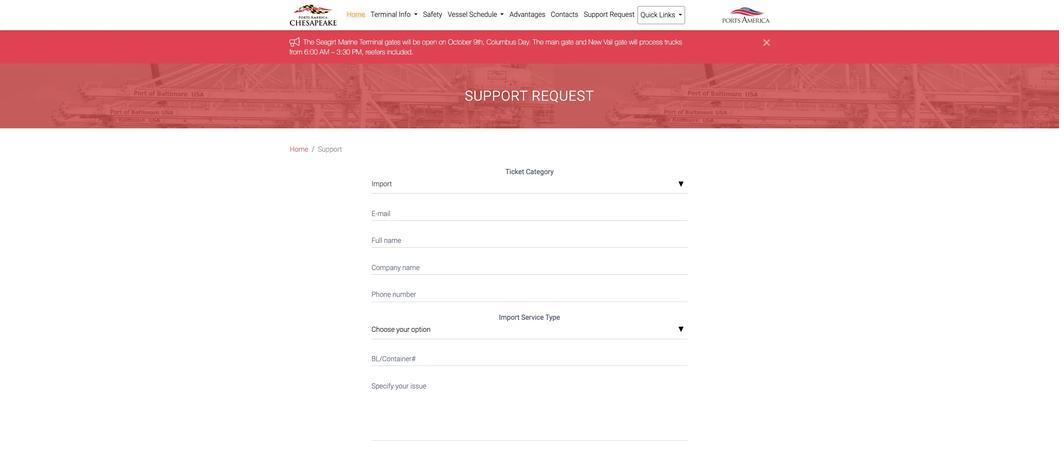 Task type: locate. For each thing, give the bounding box(es) containing it.
import
[[372, 180, 392, 188], [499, 314, 520, 322]]

terminal
[[371, 10, 397, 19], [359, 38, 383, 46]]

0 horizontal spatial name
[[384, 237, 401, 245]]

0 vertical spatial import
[[372, 180, 392, 188]]

gate left the and
[[561, 38, 574, 46]]

the right day.
[[533, 38, 544, 46]]

1 horizontal spatial gate
[[615, 38, 627, 46]]

name right company
[[403, 264, 420, 272]]

0 horizontal spatial support
[[318, 146, 342, 154]]

request
[[610, 10, 635, 19], [532, 88, 594, 104]]

name right full
[[384, 237, 401, 245]]

the seagirt marine terminal gates will be open on october 9th, columbus day. the main gate and new vail gate will process trucks from 6:00 am – 3:30 pm, reefers included. link
[[289, 38, 682, 56]]

2 the from the left
[[533, 38, 544, 46]]

support request
[[584, 10, 635, 19], [465, 88, 594, 104]]

1 horizontal spatial home
[[347, 10, 365, 19]]

1 vertical spatial import
[[499, 314, 520, 322]]

company name
[[372, 264, 420, 272]]

0 vertical spatial home
[[347, 10, 365, 19]]

links
[[660, 11, 676, 19]]

1 vertical spatial home link
[[290, 145, 308, 155]]

import left service
[[499, 314, 520, 322]]

0 horizontal spatial gate
[[561, 38, 574, 46]]

1 horizontal spatial request
[[610, 10, 635, 19]]

will
[[402, 38, 411, 46], [629, 38, 638, 46]]

0 vertical spatial request
[[610, 10, 635, 19]]

0 horizontal spatial home link
[[290, 145, 308, 155]]

1 vertical spatial support request
[[465, 88, 594, 104]]

Full name text field
[[372, 232, 688, 248]]

0 vertical spatial your
[[397, 326, 410, 334]]

1 horizontal spatial will
[[629, 38, 638, 46]]

support
[[584, 10, 608, 19], [465, 88, 528, 104], [318, 146, 342, 154]]

0 horizontal spatial import
[[372, 180, 392, 188]]

schedule
[[469, 10, 497, 19]]

option
[[412, 326, 431, 334]]

0 vertical spatial name
[[384, 237, 401, 245]]

0 horizontal spatial the
[[303, 38, 314, 46]]

advantages
[[510, 10, 546, 19]]

1 vertical spatial support
[[465, 88, 528, 104]]

on
[[439, 38, 446, 46]]

1 horizontal spatial import
[[499, 314, 520, 322]]

gate
[[561, 38, 574, 46], [615, 38, 627, 46]]

be
[[413, 38, 420, 46]]

e-
[[372, 210, 378, 218]]

0 horizontal spatial will
[[402, 38, 411, 46]]

1 vertical spatial home
[[290, 146, 308, 154]]

your left option
[[397, 326, 410, 334]]

terminal up reefers
[[359, 38, 383, 46]]

1 horizontal spatial the
[[533, 38, 544, 46]]

your inside 'import service type choose your option'
[[397, 326, 410, 334]]

0 vertical spatial support
[[584, 10, 608, 19]]

–
[[331, 48, 335, 56]]

gate right vail
[[615, 38, 627, 46]]

home
[[347, 10, 365, 19], [290, 146, 308, 154]]

Specify your issue text field
[[372, 377, 688, 442]]

the up 6:00
[[303, 38, 314, 46]]

1 vertical spatial request
[[532, 88, 594, 104]]

the seagirt marine terminal gates will be open on october 9th, columbus day. the main gate and new vail gate will process trucks from 6:00 am – 3:30 pm, reefers included.
[[289, 38, 682, 56]]

will left process
[[629, 38, 638, 46]]

full
[[372, 237, 382, 245]]

1 gate from the left
[[561, 38, 574, 46]]

bullhorn image
[[289, 37, 303, 47]]

specify
[[372, 383, 394, 391]]

the
[[303, 38, 314, 46], [533, 38, 544, 46]]

phone number
[[372, 291, 416, 299]]

request inside support request link
[[610, 10, 635, 19]]

your left issue
[[396, 383, 409, 391]]

6:00
[[304, 48, 318, 56]]

phone
[[372, 291, 391, 299]]

your
[[397, 326, 410, 334], [396, 383, 409, 391]]

open
[[422, 38, 437, 46]]

info
[[399, 10, 411, 19]]

1 horizontal spatial name
[[403, 264, 420, 272]]

safety link
[[421, 6, 445, 23]]

2 gate from the left
[[615, 38, 627, 46]]

ticket
[[506, 168, 524, 176]]

home link
[[344, 6, 368, 23], [290, 145, 308, 155]]

terminal left info
[[371, 10, 397, 19]]

0 vertical spatial terminal
[[371, 10, 397, 19]]

vail
[[604, 38, 613, 46]]

0 vertical spatial home link
[[344, 6, 368, 23]]

type
[[546, 314, 560, 322]]

contacts link
[[548, 6, 581, 23]]

specify your issue
[[372, 383, 427, 391]]

1 vertical spatial your
[[396, 383, 409, 391]]

name
[[384, 237, 401, 245], [403, 264, 420, 272]]

2 vertical spatial support
[[318, 146, 342, 154]]

columbus
[[487, 38, 516, 46]]

quick links
[[641, 11, 677, 19]]

october
[[448, 38, 472, 46]]

2 horizontal spatial support
[[584, 10, 608, 19]]

new
[[588, 38, 602, 46]]

9th,
[[473, 38, 485, 46]]

will left be
[[402, 38, 411, 46]]

1 vertical spatial terminal
[[359, 38, 383, 46]]

Phone number text field
[[372, 286, 688, 302]]

1 vertical spatial name
[[403, 264, 420, 272]]

import up e-mail
[[372, 180, 392, 188]]



Task type: vqa. For each thing, say whether or not it's contained in the screenshot.
file
no



Task type: describe. For each thing, give the bounding box(es) containing it.
quick
[[641, 11, 658, 19]]

choose
[[372, 326, 395, 334]]

advantages link
[[507, 6, 548, 23]]

day.
[[518, 38, 531, 46]]

number
[[393, 291, 416, 299]]

full name
[[372, 237, 401, 245]]

import inside 'import service type choose your option'
[[499, 314, 520, 322]]

vessel
[[448, 10, 468, 19]]

service
[[522, 314, 544, 322]]

issue
[[411, 383, 427, 391]]

0 vertical spatial support request
[[584, 10, 635, 19]]

E-mail email field
[[372, 204, 688, 221]]

2 will from the left
[[629, 38, 638, 46]]

0 horizontal spatial request
[[532, 88, 594, 104]]

trucks
[[665, 38, 682, 46]]

name for full name
[[384, 237, 401, 245]]

Company name text field
[[372, 259, 688, 275]]

close image
[[764, 37, 770, 48]]

terminal info link
[[368, 6, 421, 23]]

import service type choose your option
[[372, 314, 560, 334]]

BL/Container# text field
[[372, 350, 688, 367]]

and
[[576, 38, 587, 46]]

category
[[526, 168, 554, 176]]

0 horizontal spatial home
[[290, 146, 308, 154]]

the seagirt marine terminal gates will be open on october 9th, columbus day. the main gate and new vail gate will process trucks from 6:00 am – 3:30 pm, reefers included. alert
[[0, 30, 1060, 64]]

main
[[546, 38, 559, 46]]

e-mail
[[372, 210, 391, 218]]

terminal inside the seagirt marine terminal gates will be open on october 9th, columbus day. the main gate and new vail gate will process trucks from 6:00 am – 3:30 pm, reefers included.
[[359, 38, 383, 46]]

seagirt
[[316, 38, 336, 46]]

from
[[289, 48, 302, 56]]

am
[[320, 48, 329, 56]]

3:30
[[337, 48, 350, 56]]

pm,
[[352, 48, 364, 56]]

contacts
[[551, 10, 579, 19]]

1 horizontal spatial home link
[[344, 6, 368, 23]]

terminal info
[[371, 10, 413, 19]]

1 the from the left
[[303, 38, 314, 46]]

support request link
[[581, 6, 638, 23]]

1 will from the left
[[402, 38, 411, 46]]

ticket category import
[[372, 168, 554, 188]]

company
[[372, 264, 401, 272]]

name for company name
[[403, 264, 420, 272]]

quick links link
[[638, 6, 686, 24]]

1 horizontal spatial support
[[465, 88, 528, 104]]

vessel schedule link
[[445, 6, 507, 23]]

vessel schedule
[[448, 10, 499, 19]]

mail
[[378, 210, 391, 218]]

gates
[[385, 38, 401, 46]]

included.
[[387, 48, 413, 56]]

reefers
[[366, 48, 385, 56]]

safety
[[423, 10, 442, 19]]

marine
[[338, 38, 358, 46]]

process
[[640, 38, 663, 46]]

bl/container#
[[372, 355, 416, 364]]

import inside ticket category import
[[372, 180, 392, 188]]



